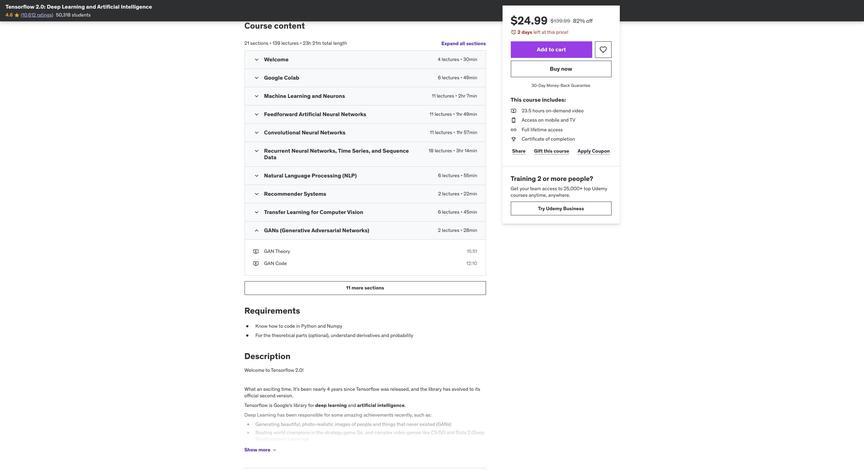 Task type: describe. For each thing, give the bounding box(es) containing it.
11 more sections button
[[245, 282, 486, 295]]

small image for convolutional neural networks
[[253, 130, 260, 136]]

learning down colab
[[288, 93, 311, 99]]

exciting
[[264, 387, 280, 393]]

0 vertical spatial networks
[[341, 111, 367, 118]]

courses
[[511, 192, 528, 199]]

how
[[269, 323, 278, 330]]

and left dota
[[447, 430, 455, 436]]

processing
[[312, 172, 341, 179]]

total
[[322, 40, 332, 46]]

and up students
[[86, 3, 96, 10]]

0 vertical spatial in
[[296, 323, 300, 330]]

tensorflow up (10,612
[[6, 3, 34, 10]]

1 horizontal spatial artificial
[[299, 111, 321, 118]]

18 lectures • 3hr 14min
[[429, 148, 478, 154]]

for the theoretical parts (optional), understand derivatives and probability
[[256, 333, 413, 339]]

students
[[72, 12, 91, 18]]

hours
[[533, 108, 545, 114]]

try udemy business
[[538, 206, 584, 212]]

small image for recommender
[[253, 191, 260, 198]]

learning up 50,318 students
[[62, 3, 85, 10]]

1 horizontal spatial course
[[554, 148, 570, 154]]

18
[[429, 148, 434, 154]]

completion
[[551, 136, 575, 142]]

full lifetime access
[[522, 127, 563, 133]]

theory
[[275, 248, 290, 255]]

neurons
[[323, 93, 345, 99]]

139
[[273, 40, 280, 46]]

2hr
[[459, 93, 466, 99]]

world
[[274, 430, 286, 436]]

know how to code in python and numpy
[[256, 323, 343, 330]]

0 vertical spatial of
[[546, 136, 550, 142]]

theoretical
[[272, 333, 295, 339]]

55min
[[464, 172, 478, 179]]

11 more sections
[[346, 285, 384, 291]]

buy now button
[[511, 61, 612, 77]]

deep
[[315, 403, 327, 409]]

official
[[245, 393, 259, 399]]

cs:go
[[431, 430, 446, 436]]

0 vertical spatial 4
[[438, 56, 441, 63]]

lectures for natural language processing (nlp)
[[442, 172, 460, 179]]

now
[[562, 65, 573, 72]]

tensorflow down official
[[245, 403, 268, 409]]

wishlist image
[[599, 45, 608, 54]]

0 horizontal spatial been
[[286, 412, 297, 419]]

and left neurons
[[312, 93, 322, 99]]

1 vertical spatial this
[[544, 148, 553, 154]]

xsmall image for access
[[511, 117, 517, 124]]

intelligence
[[121, 3, 152, 10]]

back
[[561, 83, 570, 88]]

course content
[[245, 21, 305, 31]]

small image for natural
[[253, 172, 260, 179]]

tv
[[570, 117, 576, 123]]

to down description
[[266, 367, 270, 374]]

of inside the what an exciting time. it's been nearly 4 years since tensorflow was released, and the library has evolved to its official second version. tensorflow is google's library for deep learning and artificial intelligence . deep learning has been responsible for some amazing achievements recently, such as: generating beautiful, photo-realistic images of people and things that never existed (gans) beating world champions in the strategy game go, and complex video games like cs:go and dota 2 (deep reinforcement learning)
[[352, 422, 356, 428]]

11 for feedforward artificial neural networks
[[430, 111, 434, 117]]

series,
[[352, 147, 371, 154]]

(generative
[[280, 227, 310, 234]]

parts
[[296, 333, 307, 339]]

0 vertical spatial for
[[311, 209, 319, 216]]

learning inside the what an exciting time. it's been nearly 4 years since tensorflow was released, and the library has evolved to its official second version. tensorflow is google's library for deep learning and artificial intelligence . deep learning has been responsible for some amazing achievements recently, such as: generating beautiful, photo-realistic images of people and things that never existed (gans) beating world champions in the strategy game go, and complex video games like cs:go and dota 2 (deep reinforcement learning)
[[257, 412, 276, 419]]

21 sections • 139 lectures • 23h 21m total length
[[245, 40, 347, 46]]

1 vertical spatial library
[[294, 403, 307, 409]]

lectures for recommender systems
[[442, 191, 460, 197]]

recently,
[[395, 412, 413, 419]]

and inside recurrent neural networks, time series, and sequence data
[[372, 147, 382, 154]]

sections for 11 more sections
[[365, 285, 384, 291]]

udemy inside 'link'
[[546, 206, 562, 212]]

30-
[[532, 83, 539, 88]]

25,000+
[[564, 186, 583, 192]]

share
[[512, 148, 526, 154]]

xsmall image for full
[[511, 127, 517, 133]]

machine
[[264, 93, 287, 99]]

transfer
[[264, 209, 286, 216]]

expand all sections
[[442, 40, 486, 47]]

2 49min from the top
[[464, 111, 478, 117]]

2 vertical spatial for
[[324, 412, 330, 419]]

lectures for transfer learning for computer vision
[[442, 209, 460, 215]]

50,318 students
[[56, 12, 91, 18]]

realistic
[[317, 422, 334, 428]]

lectures for recurrent neural networks, time series, and sequence data
[[435, 148, 452, 154]]

second
[[260, 393, 276, 399]]

82%
[[574, 17, 585, 24]]

your
[[520, 186, 529, 192]]

11 lectures • 1hr 57min
[[430, 130, 478, 136]]

beautiful,
[[281, 422, 301, 428]]

beating
[[256, 430, 273, 436]]

lectures for welcome
[[442, 56, 460, 63]]

1hr for convolutional neural networks
[[457, 130, 463, 136]]

and up (optional), in the left of the page
[[318, 323, 326, 330]]

and left tv
[[561, 117, 569, 123]]

python
[[301, 323, 317, 330]]

11 for convolutional neural networks
[[430, 130, 434, 136]]

left
[[534, 29, 541, 35]]

to right how
[[279, 323, 283, 330]]

game
[[344, 430, 356, 436]]

like
[[423, 430, 430, 436]]

0 vertical spatial video
[[572, 108, 584, 114]]

• for natural language processing (nlp)
[[461, 172, 463, 179]]

ratings)
[[37, 12, 53, 18]]

welcome for welcome
[[264, 56, 289, 63]]

• for gans (generative adversarial networks)
[[461, 227, 463, 234]]

gan for gan code
[[264, 261, 274, 267]]

xsmall image for 23.5
[[511, 108, 517, 114]]

0 horizontal spatial sections
[[250, 40, 269, 46]]

small image for welcome
[[253, 56, 260, 63]]

tensorflow 2.0: deep learning and artificial intelligence
[[6, 3, 152, 10]]

23h 21m
[[303, 40, 321, 46]]

• for feedforward artificial neural networks
[[453, 111, 455, 117]]

description
[[245, 351, 291, 362]]

in inside the what an exciting time. it's been nearly 4 years since tensorflow was released, and the library has evolved to its official second version. tensorflow is google's library for deep learning and artificial intelligence . deep learning has been responsible for some amazing achievements recently, such as: generating beautiful, photo-realistic images of people and things that never existed (gans) beating world champions in the strategy game go, and complex video games like cs:go and dota 2 (deep reinforcement learning)
[[312, 430, 315, 436]]

small image for google
[[253, 75, 260, 82]]

and right released,
[[411, 387, 419, 393]]

12:10
[[467, 261, 478, 267]]

cart
[[556, 46, 566, 53]]

21
[[245, 40, 249, 46]]

neural for networks
[[302, 129, 319, 136]]

go,
[[357, 430, 364, 436]]

reinforcement
[[256, 437, 288, 443]]

11 lectures • 1hr 49min
[[430, 111, 478, 117]]

on
[[539, 117, 544, 123]]

gift this course
[[534, 148, 570, 154]]

1hr for feedforward artificial neural networks
[[456, 111, 463, 117]]

2 inside training 2 or more people? get your team access to 25,000+ top udemy courses anytime, anywhere.
[[538, 175, 542, 183]]

feedforward
[[264, 111, 298, 118]]

• for convolutional neural networks
[[454, 130, 456, 136]]

and left probability
[[381, 333, 389, 339]]

some
[[331, 412, 343, 419]]

this
[[511, 96, 522, 103]]

what
[[245, 387, 256, 393]]

• left 139
[[270, 40, 272, 46]]

years
[[331, 387, 343, 393]]

to inside 'button'
[[549, 46, 555, 53]]

3hr
[[457, 148, 464, 154]]

$24.99
[[511, 13, 548, 28]]

(optional),
[[309, 333, 330, 339]]

nearly
[[313, 387, 326, 393]]



Task type: vqa. For each thing, say whether or not it's contained in the screenshot.


Task type: locate. For each thing, give the bounding box(es) containing it.
xsmall image for know
[[245, 323, 250, 330]]

0 horizontal spatial 4
[[327, 387, 330, 393]]

lectures for feedforward artificial neural networks
[[435, 111, 452, 117]]

small image left google
[[253, 75, 260, 82]]

lectures for convolutional neural networks
[[435, 130, 453, 136]]

0 vertical spatial access
[[548, 127, 563, 133]]

0 horizontal spatial of
[[352, 422, 356, 428]]

off
[[587, 17, 593, 24]]

price!
[[557, 29, 569, 35]]

small image left the recommender
[[253, 191, 260, 198]]

training 2 or more people? get your team access to 25,000+ top udemy courses anytime, anywhere.
[[511, 175, 608, 199]]

0 vertical spatial 49min
[[464, 75, 478, 81]]

understand
[[331, 333, 356, 339]]

as:
[[426, 412, 432, 419]]

1 vertical spatial xsmall image
[[253, 261, 259, 267]]

anytime,
[[529, 192, 547, 199]]

4.6
[[6, 12, 13, 18]]

3 small image from the top
[[253, 130, 260, 136]]

1 horizontal spatial has
[[443, 387, 451, 393]]

xsmall image up share
[[511, 136, 517, 143]]

2 right alarm image
[[518, 29, 521, 35]]

and up amazing
[[348, 403, 356, 409]]

xsmall image inside show more button
[[272, 448, 277, 453]]

0 vertical spatial deep
[[47, 3, 61, 10]]

xsmall image for gan code
[[253, 261, 259, 267]]

xsmall image for gan theory
[[253, 248, 259, 255]]

neural inside recurrent neural networks, time series, and sequence data
[[292, 147, 309, 154]]

add to cart
[[537, 46, 566, 53]]

small image left natural
[[253, 172, 260, 179]]

4 small image from the top
[[253, 209, 260, 216]]

convolutional neural networks
[[264, 129, 346, 136]]

0 vertical spatial artificial
[[97, 3, 120, 10]]

(10,612
[[21, 12, 36, 18]]

• for transfer learning for computer vision
[[461, 209, 463, 215]]

small image for feedforward
[[253, 111, 260, 118]]

been
[[301, 387, 312, 393], [286, 412, 297, 419]]

2 inside the what an exciting time. it's been nearly 4 years since tensorflow was released, and the library has evolved to its official second version. tensorflow is google's library for deep learning and artificial intelligence . deep learning has been responsible for some amazing achievements recently, such as: generating beautiful, photo-realistic images of people and things that never existed (gans) beating world champions in the strategy game go, and complex video games like cs:go and dota 2 (deep reinforcement learning)
[[468, 430, 471, 436]]

money-
[[547, 83, 561, 88]]

2 up 6 lectures • 45min
[[438, 191, 441, 197]]

sequence
[[383, 147, 409, 154]]

udemy right try
[[546, 206, 562, 212]]

and
[[86, 3, 96, 10], [312, 93, 322, 99], [561, 117, 569, 123], [372, 147, 382, 154], [318, 323, 326, 330], [381, 333, 389, 339], [411, 387, 419, 393], [348, 403, 356, 409], [373, 422, 381, 428], [365, 430, 374, 436], [447, 430, 455, 436]]

complex
[[375, 430, 393, 436]]

udemy right top
[[593, 186, 608, 192]]

course
[[523, 96, 541, 103], [554, 148, 570, 154]]

tensorflow left 2.0!
[[271, 367, 294, 374]]

video down the that
[[394, 430, 406, 436]]

deep down official
[[245, 412, 256, 419]]

and down achievements
[[373, 422, 381, 428]]

(nlp)
[[343, 172, 357, 179]]

small image for gans (generative adversarial networks)
[[253, 227, 260, 234]]

0 vertical spatial has
[[443, 387, 451, 393]]

small image left convolutional
[[253, 130, 260, 136]]

14min
[[465, 148, 478, 154]]

0 vertical spatial 1hr
[[456, 111, 463, 117]]

access down mobile in the right top of the page
[[548, 127, 563, 133]]

• up the 11 lectures • 1hr 57min
[[453, 111, 455, 117]]

small image for machine learning and neurons
[[253, 93, 260, 100]]

people?
[[569, 175, 594, 183]]

alarm image
[[511, 29, 517, 35]]

1 horizontal spatial library
[[429, 387, 442, 393]]

more for 11 more sections
[[352, 285, 364, 291]]

1 vertical spatial neural
[[302, 129, 319, 136]]

2 for 2 lectures • 28min
[[438, 227, 441, 234]]

code
[[285, 323, 295, 330]]

3 6 from the top
[[438, 209, 441, 215]]

has left evolved on the right of page
[[443, 387, 451, 393]]

1 vertical spatial welcome
[[245, 367, 265, 374]]

the down the realistic on the left of the page
[[316, 430, 324, 436]]

google colab
[[264, 74, 300, 81]]

1hr down the 2hr
[[456, 111, 463, 117]]

xsmall image left know
[[245, 323, 250, 330]]

to left its
[[470, 387, 474, 393]]

networks,
[[310, 147, 337, 154]]

and right go,
[[365, 430, 374, 436]]

0 horizontal spatial deep
[[47, 3, 61, 10]]

access on mobile and tv
[[522, 117, 576, 123]]

• for recommender systems
[[461, 191, 463, 197]]

1 vertical spatial 6
[[438, 172, 441, 179]]

1 horizontal spatial video
[[572, 108, 584, 114]]

small image for transfer learning for computer vision
[[253, 209, 260, 216]]

1 horizontal spatial udemy
[[593, 186, 608, 192]]

• for recurrent neural networks, time series, and sequence data
[[454, 148, 455, 154]]

xsmall image left the for
[[245, 333, 250, 340]]

gans
[[264, 227, 279, 234]]

28min
[[464, 227, 478, 234]]

1 vertical spatial artificial
[[299, 111, 321, 118]]

lectures right 139
[[282, 40, 299, 46]]

4 up 6 lectures • 49min
[[438, 56, 441, 63]]

show
[[245, 447, 258, 454]]

1 vertical spatial for
[[308, 403, 314, 409]]

• left 23h 21m
[[300, 40, 302, 46]]

this right at
[[547, 29, 555, 35]]

1 vertical spatial the
[[420, 387, 428, 393]]

2 vertical spatial neural
[[292, 147, 309, 154]]

video up tv
[[572, 108, 584, 114]]

to inside training 2 or more people? get your team access to 25,000+ top udemy courses anytime, anywhere.
[[559, 186, 563, 192]]

and right series,
[[372, 147, 382, 154]]

3 small image from the top
[[253, 148, 260, 155]]

0 vertical spatial udemy
[[593, 186, 608, 192]]

more inside training 2 or more people? get your team access to 25,000+ top udemy courses anytime, anywhere.
[[551, 175, 567, 183]]

4 small image from the top
[[253, 172, 260, 179]]

0 horizontal spatial udemy
[[546, 206, 562, 212]]

in right code
[[296, 323, 300, 330]]

6 up 11 lectures • 2hr 7min
[[438, 75, 441, 81]]

lectures for google colab
[[442, 75, 460, 81]]

5 small image from the top
[[253, 227, 260, 234]]

0 vertical spatial xsmall image
[[253, 248, 259, 255]]

2 lectures • 28min
[[438, 227, 478, 234]]

neural down the feedforward artificial neural networks
[[302, 129, 319, 136]]

• left 28min
[[461, 227, 463, 234]]

small image
[[253, 56, 260, 63], [253, 93, 260, 100], [253, 130, 260, 136], [253, 209, 260, 216], [253, 227, 260, 234]]

1 vertical spatial 4
[[327, 387, 330, 393]]

requirements
[[245, 306, 300, 316]]

version.
[[277, 393, 293, 399]]

0 horizontal spatial artificial
[[97, 3, 120, 10]]

• left 55min
[[461, 172, 463, 179]]

coupon
[[592, 148, 610, 154]]

derivatives
[[357, 333, 380, 339]]

more inside show more button
[[259, 447, 271, 454]]

video inside the what an exciting time. it's been nearly 4 years since tensorflow was released, and the library has evolved to its official second version. tensorflow is google's library for deep learning and artificial intelligence . deep learning has been responsible for some amazing achievements recently, such as: generating beautiful, photo-realistic images of people and things that never existed (gans) beating world champions in the strategy game go, and complex video games like cs:go and dota 2 (deep reinforcement learning)
[[394, 430, 406, 436]]

gan left theory
[[264, 248, 274, 255]]

learning down recommender systems
[[287, 209, 310, 216]]

day
[[539, 83, 546, 88]]

learning
[[328, 403, 347, 409]]

recurrent
[[264, 147, 290, 154]]

xsmall image left gan theory
[[253, 248, 259, 255]]

0 vertical spatial course
[[523, 96, 541, 103]]

networks up networks,
[[320, 129, 346, 136]]

that
[[397, 422, 406, 428]]

learning up generating
[[257, 412, 276, 419]]

released,
[[390, 387, 410, 393]]

small image left transfer
[[253, 209, 260, 216]]

deep inside the what an exciting time. it's been nearly 4 years since tensorflow was released, and the library has evolved to its official second version. tensorflow is google's library for deep learning and artificial intelligence . deep learning has been responsible for some amazing achievements recently, such as: generating beautiful, photo-realistic images of people and things that never existed (gans) beating world champions in the strategy game go, and complex video games like cs:go and dota 2 (deep reinforcement learning)
[[245, 412, 256, 419]]

2 vertical spatial more
[[259, 447, 271, 454]]

• for welcome
[[461, 56, 462, 63]]

0 vertical spatial more
[[551, 175, 567, 183]]

1 horizontal spatial the
[[316, 430, 324, 436]]

colab
[[284, 74, 300, 81]]

amazing
[[344, 412, 363, 419]]

xsmall image
[[253, 248, 259, 255], [253, 261, 259, 267], [245, 333, 250, 340]]

convolutional
[[264, 129, 301, 136]]

is
[[269, 403, 273, 409]]

neural
[[323, 111, 340, 118], [302, 129, 319, 136], [292, 147, 309, 154]]

deep up ratings)
[[47, 3, 61, 10]]

• left 45min
[[461, 209, 463, 215]]

6 up the "2 lectures • 22min"
[[438, 172, 441, 179]]

0 horizontal spatial has
[[277, 412, 285, 419]]

2 left or
[[538, 175, 542, 183]]

course up 23.5
[[523, 96, 541, 103]]

lectures up '18 lectures • 3hr 14min'
[[435, 130, 453, 136]]

this right gift
[[544, 148, 553, 154]]

xsmall image left gan code at the bottom left
[[253, 261, 259, 267]]

video
[[572, 108, 584, 114], [394, 430, 406, 436]]

of down 'full lifetime access'
[[546, 136, 550, 142]]

11
[[432, 93, 436, 99], [430, 111, 434, 117], [430, 130, 434, 136], [346, 285, 351, 291]]

gift
[[534, 148, 543, 154]]

networks down neurons
[[341, 111, 367, 118]]

1 vertical spatial more
[[352, 285, 364, 291]]

1 vertical spatial of
[[352, 422, 356, 428]]

champions
[[287, 430, 310, 436]]

1 horizontal spatial of
[[546, 136, 550, 142]]

gan left code
[[264, 261, 274, 267]]

0 vertical spatial 6
[[438, 75, 441, 81]]

• left the 2hr
[[456, 93, 457, 99]]

artificial up convolutional neural networks
[[299, 111, 321, 118]]

0 vertical spatial library
[[429, 387, 442, 393]]

1 vertical spatial access
[[543, 186, 557, 192]]

lectures for gans (generative adversarial networks)
[[442, 227, 460, 234]]

for left computer
[[311, 209, 319, 216]]

1 vertical spatial video
[[394, 430, 406, 436]]

machine learning and neurons
[[264, 93, 345, 99]]

welcome down description
[[245, 367, 265, 374]]

1 vertical spatial 49min
[[464, 111, 478, 117]]

content
[[274, 21, 305, 31]]

gans (generative adversarial networks)
[[264, 227, 370, 234]]

small image left feedforward
[[253, 111, 260, 118]]

for up responsible
[[308, 403, 314, 409]]

vision
[[347, 209, 363, 216]]

xsmall image for certificate
[[511, 136, 517, 143]]

2 vertical spatial xsmall image
[[245, 333, 250, 340]]

lectures up 6 lectures • 45min
[[442, 191, 460, 197]]

lectures up the 11 lectures • 1hr 57min
[[435, 111, 452, 117]]

30-day money-back guarantee
[[532, 83, 591, 88]]

4 inside the what an exciting time. it's been nearly 4 years since tensorflow was released, and the library has evolved to its official second version. tensorflow is google's library for deep learning and artificial intelligence . deep learning has been responsible for some amazing achievements recently, such as: generating beautiful, photo-realistic images of people and things that never existed (gans) beating world champions in the strategy game go, and complex video games like cs:go and dota 2 (deep reinforcement learning)
[[327, 387, 330, 393]]

to left cart
[[549, 46, 555, 53]]

1 vertical spatial 1hr
[[457, 130, 463, 136]]

networks)
[[342, 227, 370, 234]]

0 vertical spatial the
[[264, 333, 271, 339]]

access inside training 2 or more people? get your team access to 25,000+ top udemy courses anytime, anywhere.
[[543, 186, 557, 192]]

has down the google's
[[277, 412, 285, 419]]

try
[[538, 206, 545, 212]]

in down photo-
[[312, 430, 315, 436]]

49min down 30min
[[464, 75, 478, 81]]

2 vertical spatial the
[[316, 430, 324, 436]]

small image
[[253, 75, 260, 82], [253, 111, 260, 118], [253, 148, 260, 155], [253, 172, 260, 179], [253, 191, 260, 198]]

try udemy business link
[[511, 202, 612, 216]]

1hr
[[456, 111, 463, 117], [457, 130, 463, 136]]

0 vertical spatial gan
[[264, 248, 274, 255]]

welcome for welcome to tensorflow 2.0!
[[245, 367, 265, 374]]

lectures up 2 lectures • 28min
[[442, 209, 460, 215]]

2 small image from the top
[[253, 93, 260, 100]]

0 vertical spatial been
[[301, 387, 312, 393]]

of up game
[[352, 422, 356, 428]]

2 6 from the top
[[438, 172, 441, 179]]

lectures down 6 lectures • 45min
[[442, 227, 460, 234]]

neural down neurons
[[323, 111, 340, 118]]

lectures down expand
[[442, 56, 460, 63]]

2 for 2 days left at this price!
[[518, 29, 521, 35]]

language
[[285, 172, 311, 179]]

2 gan from the top
[[264, 261, 274, 267]]

to inside the what an exciting time. it's been nearly 4 years since tensorflow was released, and the library has evolved to its official second version. tensorflow is google's library for deep learning and artificial intelligence . deep learning has been responsible for some amazing achievements recently, such as: generating beautiful, photo-realistic images of people and things that never existed (gans) beating world champions in the strategy game go, and complex video games like cs:go and dota 2 (deep reinforcement learning)
[[470, 387, 474, 393]]

training
[[511, 175, 536, 183]]

demand
[[554, 108, 571, 114]]

6 for (nlp)
[[438, 172, 441, 179]]

1 vertical spatial networks
[[320, 129, 346, 136]]

small image left data
[[253, 148, 260, 155]]

1 49min from the top
[[464, 75, 478, 81]]

1 vertical spatial been
[[286, 412, 297, 419]]

to up 'anywhere.'
[[559, 186, 563, 192]]

0 horizontal spatial library
[[294, 403, 307, 409]]

1 horizontal spatial been
[[301, 387, 312, 393]]

0 horizontal spatial in
[[296, 323, 300, 330]]

2 horizontal spatial more
[[551, 175, 567, 183]]

sections inside "dropdown button"
[[467, 40, 486, 47]]

• up the 2hr
[[461, 75, 463, 81]]

neural down convolutional neural networks
[[292, 147, 309, 154]]

probability
[[391, 333, 413, 339]]

0 vertical spatial welcome
[[264, 56, 289, 63]]

22min
[[464, 191, 478, 197]]

the right released,
[[420, 387, 428, 393]]

access
[[548, 127, 563, 133], [543, 186, 557, 192]]

2 horizontal spatial the
[[420, 387, 428, 393]]

6 up 2 lectures • 28min
[[438, 209, 441, 215]]

never
[[407, 422, 419, 428]]

xsmall image left access
[[511, 117, 517, 124]]

xsmall image down this
[[511, 108, 517, 114]]

1 horizontal spatial sections
[[365, 285, 384, 291]]

responsible
[[298, 412, 323, 419]]

1 horizontal spatial deep
[[245, 412, 256, 419]]

1 vertical spatial deep
[[245, 412, 256, 419]]

lectures up 11 lectures • 2hr 7min
[[442, 75, 460, 81]]

the right the for
[[264, 333, 271, 339]]

6 lectures • 45min
[[438, 209, 478, 215]]

0 vertical spatial neural
[[323, 111, 340, 118]]

• left 30min
[[461, 56, 462, 63]]

1 6 from the top
[[438, 75, 441, 81]]

1 vertical spatial gan
[[264, 261, 274, 267]]

sections for expand all sections
[[467, 40, 486, 47]]

gan for gan theory
[[264, 248, 274, 255]]

11 for machine learning and neurons
[[432, 93, 436, 99]]

been left nearly
[[301, 387, 312, 393]]

lectures left the 2hr
[[437, 93, 454, 99]]

evolved
[[452, 387, 469, 393]]

• for machine learning and neurons
[[456, 93, 457, 99]]

6 for computer
[[438, 209, 441, 215]]

expand
[[442, 40, 459, 47]]

achievements
[[364, 412, 394, 419]]

xsmall image
[[511, 108, 517, 114], [511, 117, 517, 124], [511, 127, 517, 133], [511, 136, 517, 143], [245, 323, 250, 330], [272, 448, 277, 453]]

sections inside button
[[365, 285, 384, 291]]

xsmall image left 'full'
[[511, 127, 517, 133]]

• left 57min
[[454, 130, 456, 136]]

0 horizontal spatial course
[[523, 96, 541, 103]]

$139.99
[[551, 17, 571, 24]]

1 vertical spatial course
[[554, 148, 570, 154]]

1 small image from the top
[[253, 75, 260, 82]]

1hr left 57min
[[457, 130, 463, 136]]

of
[[546, 136, 550, 142], [352, 422, 356, 428]]

0 horizontal spatial video
[[394, 430, 406, 436]]

udemy inside training 2 or more people? get your team access to 25,000+ top udemy courses anytime, anywhere.
[[593, 186, 608, 192]]

apply coupon
[[578, 148, 610, 154]]

49min up 57min
[[464, 111, 478, 117]]

deep
[[47, 3, 61, 10], [245, 412, 256, 419]]

45min
[[464, 209, 478, 215]]

such
[[414, 412, 425, 419]]

artificial
[[357, 403, 377, 409]]

neural for networks,
[[292, 147, 309, 154]]

0 vertical spatial this
[[547, 29, 555, 35]]

1 horizontal spatial in
[[312, 430, 315, 436]]

5 small image from the top
[[253, 191, 260, 198]]

was
[[381, 387, 389, 393]]

1 vertical spatial has
[[277, 412, 285, 419]]

apply
[[578, 148, 591, 154]]

2 horizontal spatial sections
[[467, 40, 486, 47]]

tensorflow up artificial
[[356, 387, 380, 393]]

• for google colab
[[461, 75, 463, 81]]

1 small image from the top
[[253, 56, 260, 63]]

gift this course link
[[533, 144, 571, 158]]

2 for 2 lectures • 22min
[[438, 191, 441, 197]]

11 inside button
[[346, 285, 351, 291]]

4 left years
[[327, 387, 330, 393]]

recommender
[[264, 190, 303, 197]]

0 horizontal spatial more
[[259, 447, 271, 454]]

artificial left intelligence
[[97, 3, 120, 10]]

more inside the 11 more sections button
[[352, 285, 364, 291]]

1 horizontal spatial more
[[352, 285, 364, 291]]

0 horizontal spatial the
[[264, 333, 271, 339]]

recurrent neural networks, time series, and sequence data
[[264, 147, 409, 161]]

2 vertical spatial 6
[[438, 209, 441, 215]]

1 vertical spatial udemy
[[546, 206, 562, 212]]

share button
[[511, 144, 527, 158]]

2 small image from the top
[[253, 111, 260, 118]]

small image for recurrent
[[253, 148, 260, 155]]

• left 3hr
[[454, 148, 455, 154]]

small image left gans
[[253, 227, 260, 234]]

library left evolved on the right of page
[[429, 387, 442, 393]]

more for show more
[[259, 447, 271, 454]]

lectures for machine learning and neurons
[[437, 93, 454, 99]]

1 horizontal spatial 4
[[438, 56, 441, 63]]

1 vertical spatial in
[[312, 430, 315, 436]]

this course includes:
[[511, 96, 566, 103]]

1 gan from the top
[[264, 248, 274, 255]]



